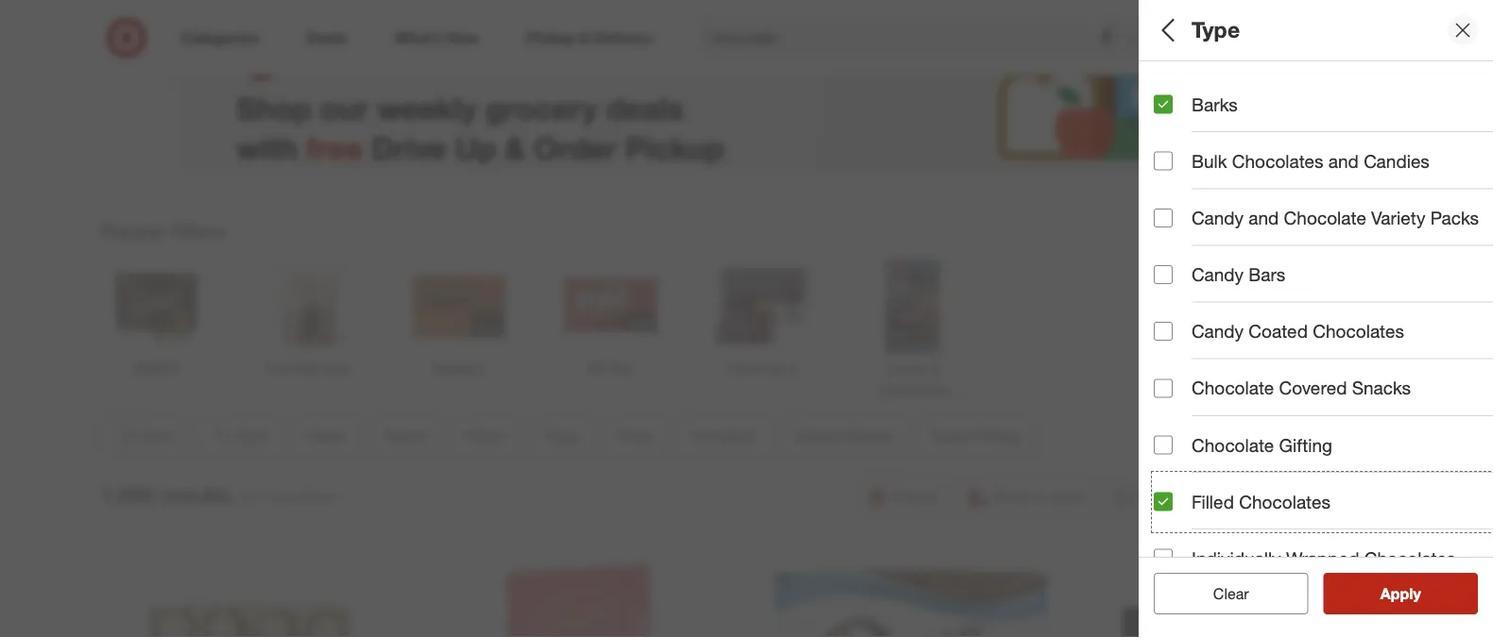 Task type: vqa. For each thing, say whether or not it's contained in the screenshot.
-
no



Task type: describe. For each thing, give the bounding box(es) containing it.
popular
[[100, 220, 166, 242]]

up
[[455, 129, 496, 166]]

drive
[[371, 129, 447, 166]]

apply
[[1380, 585, 1421, 603]]

cookies
[[1209, 231, 1258, 247]]

chocolate covered snacks
[[1192, 378, 1411, 399]]

apply button
[[1323, 574, 1478, 615]]

clear all
[[1204, 585, 1258, 603]]

all
[[1154, 17, 1180, 43]]

chocolates down gifting
[[1239, 491, 1331, 513]]

candy for candy bars
[[1192, 264, 1244, 286]]

shop
[[236, 90, 311, 126]]

barks
[[1192, 94, 1238, 115]]

bars
[[1249, 264, 1286, 286]]

occasion
[[1154, 412, 1234, 433]]

individually
[[1192, 548, 1281, 570]]

covered
[[1279, 378, 1347, 399]]

brand 3 musketeers; crunch; ghirardelli; kit kat; kinder; lindt; t
[[1154, 140, 1493, 181]]

deals button
[[1154, 61, 1493, 128]]

candies
[[1364, 150, 1430, 172]]

all filters dialog
[[1139, 0, 1493, 638]]

clear button
[[1154, 574, 1308, 615]]

wrapped
[[1286, 548, 1359, 570]]

dietary
[[1154, 478, 1216, 500]]

chocolates inside type barks; filled chocolates
[[1230, 297, 1298, 314]]

bulk chocolates and candies
[[1192, 150, 1430, 172]]

see
[[1361, 585, 1388, 603]]

type barks; filled chocolates
[[1154, 273, 1298, 314]]

results for 1,090
[[161, 482, 231, 508]]

grocery
[[485, 90, 598, 126]]

weekly
[[377, 90, 477, 126]]

type dialog
[[1139, 0, 1493, 638]]

cream;
[[1274, 231, 1317, 247]]

Candy and Chocolate Variety Packs checkbox
[[1154, 209, 1173, 228]]

3
[[1154, 165, 1161, 181]]

dietary needs
[[1154, 478, 1275, 500]]

1,090
[[100, 482, 155, 508]]

free
[[306, 129, 363, 166]]

our
[[320, 90, 368, 126]]

search button
[[1156, 17, 1201, 62]]

brownie;
[[1154, 231, 1206, 247]]

dietary needs button
[[1154, 458, 1493, 524]]

gifting
[[1279, 435, 1332, 456]]

order
[[534, 129, 617, 166]]

candy and chocolate variety packs
[[1192, 207, 1479, 229]]

lindt;
[[1452, 165, 1486, 181]]

clear all button
[[1154, 574, 1308, 615]]

butter;
[[1366, 231, 1406, 247]]

flavor brownie; cookies & cream; peanut butter; peppermint
[[1154, 207, 1478, 247]]

flavor
[[1154, 207, 1206, 228]]

price
[[1154, 346, 1198, 367]]

chocolates up 'snacks'
[[1313, 321, 1404, 343]]

"chocolate"
[[261, 488, 339, 507]]

chocolates right bulk
[[1232, 150, 1324, 172]]

musketeers;
[[1165, 165, 1237, 181]]

for
[[238, 488, 256, 507]]

Candy Coated Chocolates checkbox
[[1154, 322, 1173, 341]]

variety
[[1371, 207, 1425, 229]]

clear for clear
[[1213, 585, 1249, 603]]

filled inside 'type' dialog
[[1192, 491, 1234, 513]]



Task type: locate. For each thing, give the bounding box(es) containing it.
deals
[[1154, 81, 1202, 103]]

crunch;
[[1241, 165, 1288, 181]]

Candy Bars checkbox
[[1154, 266, 1173, 284]]

chocolate gifting
[[1192, 435, 1332, 456]]

needs
[[1221, 478, 1275, 500]]

1 horizontal spatial and
[[1329, 150, 1359, 172]]

0 vertical spatial chocolate
[[1284, 207, 1366, 229]]

0 vertical spatial filled
[[1195, 297, 1226, 314]]

1 clear from the left
[[1204, 585, 1239, 603]]

chocolate down occasion on the bottom of the page
[[1192, 435, 1274, 456]]

and up cookies
[[1249, 207, 1279, 229]]

kat;
[[1379, 165, 1402, 181]]

0 horizontal spatial results
[[161, 482, 231, 508]]

& inside ◎deals shop our weekly grocery deals with free drive up & order pickup
[[505, 129, 526, 166]]

clear inside all filters dialog
[[1204, 585, 1239, 603]]

brand
[[1154, 140, 1205, 162]]

all
[[1244, 585, 1258, 603]]

type for type barks; filled chocolates
[[1154, 273, 1194, 294]]

chocolate up peanut
[[1284, 207, 1366, 229]]

and left kit in the top right of the page
[[1329, 150, 1359, 172]]

clear down individually
[[1213, 585, 1249, 603]]

pickup
[[625, 129, 724, 166]]

type
[[1192, 17, 1240, 43], [1154, 273, 1194, 294]]

0 horizontal spatial and
[[1249, 207, 1279, 229]]

rating
[[1209, 544, 1265, 566]]

type up the barks;
[[1154, 273, 1194, 294]]

0 vertical spatial type
[[1192, 17, 1240, 43]]

popular filters
[[100, 220, 224, 242]]

chocolates up coated
[[1230, 297, 1298, 314]]

peanut
[[1320, 231, 1362, 247]]

kit
[[1359, 165, 1375, 181]]

clear left all
[[1204, 585, 1239, 603]]

◎deals
[[236, 30, 395, 83]]

1 vertical spatial candy
[[1192, 264, 1244, 286]]

Chocolate Gifting checkbox
[[1154, 436, 1173, 455]]

and
[[1329, 150, 1359, 172], [1249, 207, 1279, 229]]

guest rating
[[1154, 544, 1265, 566]]

1 vertical spatial type
[[1154, 273, 1194, 294]]

type inside dialog
[[1192, 17, 1240, 43]]

chocolates up see results on the bottom right of page
[[1364, 548, 1456, 570]]

0 vertical spatial candy
[[1192, 207, 1244, 229]]

results right see
[[1392, 585, 1441, 603]]

snacks
[[1352, 378, 1411, 399]]

Filled Chocolates checkbox
[[1154, 493, 1173, 512]]

1 vertical spatial chocolate
[[1192, 378, 1274, 399]]

candy coated chocolates
[[1192, 321, 1404, 343]]

candy down type barks; filled chocolates
[[1192, 321, 1244, 343]]

filled chocolates
[[1192, 491, 1331, 513]]

deals
[[606, 90, 684, 126]]

filters
[[171, 220, 224, 242]]

& right up
[[505, 129, 526, 166]]

Chocolate Covered Snacks checkbox
[[1154, 379, 1173, 398]]

candy for candy and chocolate variety packs
[[1192, 207, 1244, 229]]

clear inside 'type' dialog
[[1213, 585, 1249, 603]]

results for see
[[1392, 585, 1441, 603]]

occasion button
[[1154, 392, 1493, 458]]

◎deals shop our weekly grocery deals with free drive up & order pickup
[[236, 30, 724, 166]]

1 horizontal spatial results
[[1392, 585, 1441, 603]]

chocolate for covered
[[1192, 378, 1274, 399]]

1 vertical spatial and
[[1249, 207, 1279, 229]]

ghirardelli;
[[1292, 165, 1355, 181]]

0 vertical spatial results
[[161, 482, 231, 508]]

clear for clear all
[[1204, 585, 1239, 603]]

1 vertical spatial filled
[[1192, 491, 1234, 513]]

1 candy from the top
[[1192, 207, 1244, 229]]

results
[[161, 482, 231, 508], [1392, 585, 1441, 603]]

filled
[[1195, 297, 1226, 314], [1192, 491, 1234, 513]]

guest
[[1154, 544, 1204, 566]]

2 vertical spatial candy
[[1192, 321, 1244, 343]]

price button
[[1154, 326, 1493, 392]]

& inside flavor brownie; cookies & cream; peanut butter; peppermint
[[1262, 231, 1270, 247]]

candy bars
[[1192, 264, 1286, 286]]

Barks checkbox
[[1154, 95, 1173, 114]]

all filters
[[1154, 17, 1245, 43]]

&
[[505, 129, 526, 166], [1262, 231, 1270, 247]]

2 candy from the top
[[1192, 264, 1244, 286]]

0 vertical spatial and
[[1329, 150, 1359, 172]]

0 vertical spatial &
[[505, 129, 526, 166]]

search
[[1156, 30, 1201, 49]]

2 clear from the left
[[1213, 585, 1249, 603]]

chocolate up occasion on the bottom of the page
[[1192, 378, 1274, 399]]

type inside type barks; filled chocolates
[[1154, 273, 1194, 294]]

clear
[[1204, 585, 1239, 603], [1213, 585, 1249, 603]]

0 horizontal spatial &
[[505, 129, 526, 166]]

coated
[[1249, 321, 1308, 343]]

individually wrapped chocolates
[[1192, 548, 1456, 570]]

peppermint
[[1409, 231, 1478, 247]]

3 candy from the top
[[1192, 321, 1244, 343]]

type right all
[[1192, 17, 1240, 43]]

Bulk Chocolates and Candies checkbox
[[1154, 152, 1173, 171]]

1 vertical spatial results
[[1392, 585, 1441, 603]]

candy down cookies
[[1192, 264, 1244, 286]]

candy
[[1192, 207, 1244, 229], [1192, 264, 1244, 286], [1192, 321, 1244, 343]]

guest rating button
[[1154, 524, 1493, 591]]

candy up cookies
[[1192, 207, 1244, 229]]

see results
[[1361, 585, 1441, 603]]

candy for candy coated chocolates
[[1192, 321, 1244, 343]]

chocolates
[[1232, 150, 1324, 172], [1230, 297, 1298, 314], [1313, 321, 1404, 343], [1239, 491, 1331, 513], [1364, 548, 1456, 570]]

bulk
[[1192, 150, 1227, 172]]

packs
[[1430, 207, 1479, 229]]

results inside button
[[1392, 585, 1441, 603]]

filters
[[1186, 17, 1245, 43]]

kinder;
[[1406, 165, 1449, 181]]

What can we help you find? suggestions appear below search field
[[698, 17, 1169, 59]]

with
[[236, 129, 298, 166]]

1,090 results for "chocolate"
[[100, 482, 339, 508]]

type for type
[[1192, 17, 1240, 43]]

& left 'cream;'
[[1262, 231, 1270, 247]]

t
[[1489, 165, 1493, 181]]

chocolate
[[1284, 207, 1366, 229], [1192, 378, 1274, 399], [1192, 435, 1274, 456]]

results left for
[[161, 482, 231, 508]]

filled inside type barks; filled chocolates
[[1195, 297, 1226, 314]]

chocolate for gifting
[[1192, 435, 1274, 456]]

1 horizontal spatial &
[[1262, 231, 1270, 247]]

2 vertical spatial chocolate
[[1192, 435, 1274, 456]]

filled right filled chocolates checkbox
[[1192, 491, 1234, 513]]

filled right the barks;
[[1195, 297, 1226, 314]]

see results button
[[1323, 574, 1478, 615]]

1 vertical spatial &
[[1262, 231, 1270, 247]]

barks;
[[1154, 297, 1192, 314]]



